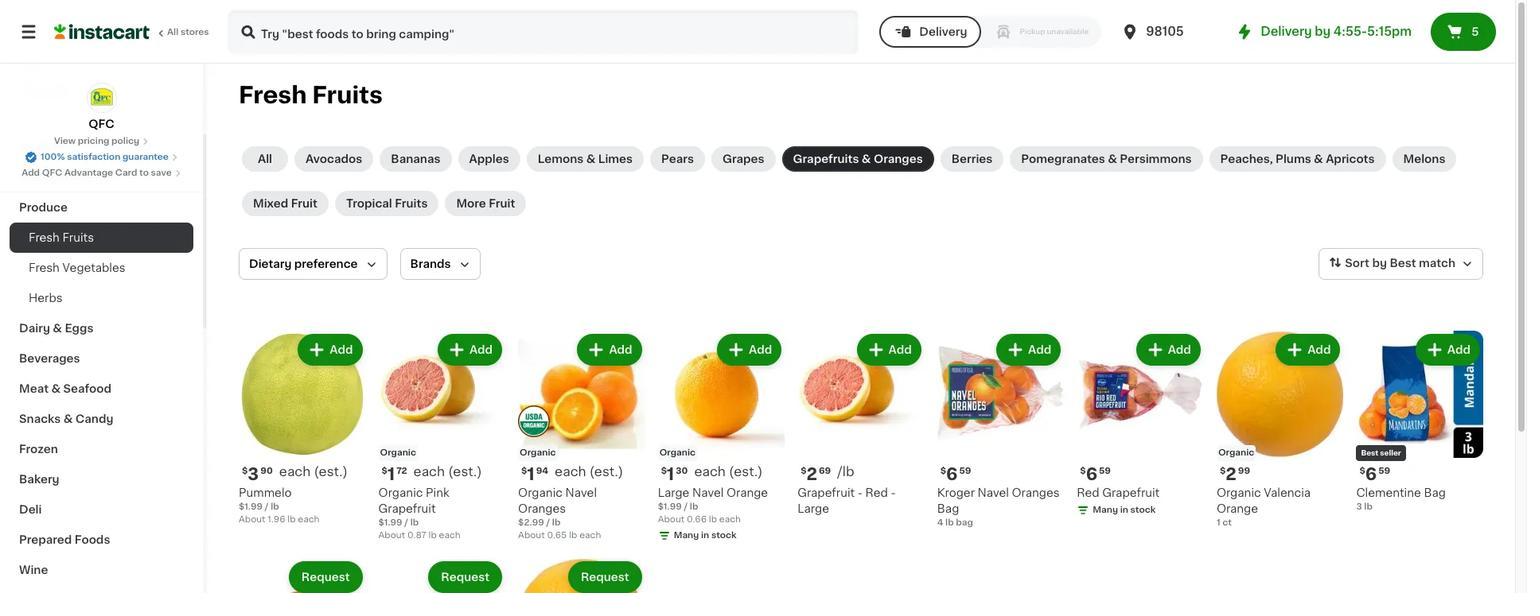 Task type: locate. For each thing, give the bounding box(es) containing it.
1 horizontal spatial 3
[[1357, 503, 1363, 512]]

$ left '99'
[[1220, 467, 1226, 476]]

0 horizontal spatial delivery
[[920, 26, 968, 37]]

stores
[[181, 28, 209, 37]]

3 $ from the left
[[801, 467, 807, 476]]

navel inside large navel orange $1.99 / lb about 0.66 lb each
[[693, 488, 724, 499]]

0 horizontal spatial fruits
[[62, 232, 94, 244]]

1 horizontal spatial orange
[[1217, 504, 1259, 515]]

2 left 69
[[807, 466, 818, 483]]

$1.99
[[239, 503, 263, 512], [658, 503, 682, 512], [379, 519, 403, 527]]

0 horizontal spatial fruit
[[291, 198, 318, 209]]

(est.) for organic pink grapefruit
[[448, 465, 482, 478]]

1 horizontal spatial by
[[1373, 258, 1387, 269]]

best left the 'match'
[[1390, 258, 1417, 269]]

2 vertical spatial fruits
[[62, 232, 94, 244]]

Search field
[[229, 11, 858, 53]]

vegetables
[[62, 263, 125, 274]]

add for grapefruit - red - large
[[889, 345, 912, 356]]

2 horizontal spatial request button
[[570, 563, 641, 592]]

best for best seller
[[1362, 449, 1379, 457]]

each inside "organic pink grapefruit $1.99 / lb about 0.87 lb each"
[[439, 531, 461, 540]]

bananas link
[[380, 146, 452, 172]]

$ left 90
[[242, 467, 248, 476]]

1 vertical spatial all
[[258, 154, 272, 165]]

about inside "organic pink grapefruit $1.99 / lb about 0.87 lb each"
[[379, 531, 405, 540]]

request button
[[290, 563, 361, 592], [430, 563, 501, 592], [570, 563, 641, 592]]

each (est.) right 94
[[555, 465, 623, 478]]

8 $ from the left
[[1220, 467, 1226, 476]]

delivery
[[1261, 25, 1312, 37], [920, 26, 968, 37]]

(est.) inside $1.94 each (estimated) element
[[590, 465, 623, 478]]

0 horizontal spatial in
[[701, 531, 709, 540]]

2 horizontal spatial fruits
[[395, 198, 428, 209]]

$ left 30
[[661, 467, 667, 476]]

(est.) up large navel orange $1.99 / lb about 0.66 lb each
[[729, 465, 763, 478]]

3 each (est.) from the left
[[414, 465, 482, 478]]

$ left 72
[[382, 467, 388, 476]]

5 button
[[1431, 13, 1497, 51]]

persimmons
[[1120, 154, 1192, 165]]

0 horizontal spatial orange
[[727, 488, 768, 499]]

large
[[658, 488, 690, 499], [798, 504, 829, 515]]

best inside field
[[1390, 258, 1417, 269]]

1 vertical spatial fresh
[[29, 232, 60, 244]]

apples
[[469, 154, 509, 165]]

navel down the $1.30 each (estimated) element
[[693, 488, 724, 499]]

add inside product group
[[330, 345, 353, 356]]

1 horizontal spatial many
[[1093, 506, 1118, 515]]

0 horizontal spatial $1.99
[[239, 503, 263, 512]]

7 add button from the left
[[1138, 336, 1200, 365]]

0 horizontal spatial red
[[866, 488, 888, 499]]

3 navel from the left
[[978, 488, 1009, 499]]

(est.) up organic navel oranges $2.99 / lb about 0.65 lb each
[[590, 465, 623, 478]]

$1.99 inside pummelo $1.99 / lb about 1.96 lb each
[[239, 503, 263, 512]]

1 horizontal spatial red
[[1077, 488, 1100, 499]]

about inside pummelo $1.99 / lb about 1.96 lb each
[[239, 515, 266, 524]]

add qfc advantage card to save
[[22, 169, 172, 178]]

clementine
[[1357, 488, 1422, 499]]

0 horizontal spatial grapefruit
[[379, 504, 436, 515]]

organic down the $ 1 72
[[379, 488, 423, 499]]

melons
[[1404, 154, 1446, 165]]

1 vertical spatial bag
[[938, 504, 959, 515]]

each right 94
[[555, 465, 586, 478]]

59 down best seller
[[1379, 467, 1391, 476]]

each (est.) up large navel orange $1.99 / lb about 0.66 lb each
[[694, 465, 763, 478]]

1 each (est.) from the left
[[279, 465, 348, 478]]

2 horizontal spatial request
[[581, 572, 629, 583]]

each (est.) inside $3.90 each (estimated) 'element'
[[279, 465, 348, 478]]

about inside large navel orange $1.99 / lb about 0.66 lb each
[[658, 515, 685, 524]]

& right plums
[[1314, 154, 1324, 165]]

0 horizontal spatial navel
[[566, 488, 597, 499]]

1 - from the left
[[858, 488, 863, 499]]

-
[[858, 488, 863, 499], [891, 488, 896, 499]]

lb right 0.87
[[429, 531, 437, 540]]

(est.) inside $3.90 each (estimated) 'element'
[[314, 465, 348, 478]]

5 $ from the left
[[382, 467, 388, 476]]

1 vertical spatial large
[[798, 504, 829, 515]]

policy
[[111, 137, 139, 146]]

0 horizontal spatial request button
[[290, 563, 361, 592]]

fruit for more fruit
[[489, 198, 515, 209]]

2 red from the left
[[1077, 488, 1100, 499]]

& left persimmons
[[1108, 154, 1118, 165]]

large inside large navel orange $1.99 / lb about 0.66 lb each
[[658, 488, 690, 499]]

navel right kroger
[[978, 488, 1009, 499]]

lb inside clementine bag 3 lb
[[1365, 503, 1373, 512]]

1 horizontal spatial 59
[[1099, 467, 1111, 476]]

$ 6 59 for red grapefruit
[[1081, 466, 1111, 483]]

oranges for organic navel oranges $2.99 / lb about 0.65 lb each
[[518, 504, 566, 515]]

lb right "1.96"
[[288, 515, 296, 524]]

fruits right the tropical
[[395, 198, 428, 209]]

$ up red grapefruit
[[1081, 467, 1086, 476]]

1 for organic pink grapefruit
[[388, 466, 395, 483]]

0 vertical spatial many
[[1093, 506, 1118, 515]]

herbs
[[29, 293, 63, 304]]

1 horizontal spatial request
[[441, 572, 490, 583]]

add for pummelo
[[330, 345, 353, 356]]

organic up 94
[[520, 449, 556, 457]]

best left seller
[[1362, 449, 1379, 457]]

organic up 30
[[660, 449, 696, 457]]

2 horizontal spatial $1.99
[[658, 503, 682, 512]]

2 2 from the left
[[1226, 466, 1237, 483]]

0 horizontal spatial -
[[858, 488, 863, 499]]

0 horizontal spatial 6
[[947, 466, 958, 483]]

tropical fruits link
[[335, 191, 439, 217]]

fruit right more
[[489, 198, 515, 209]]

oranges inside organic navel oranges $2.99 / lb about 0.65 lb each
[[518, 504, 566, 515]]

each (est.) inside $1.72 each (estimated) element
[[414, 465, 482, 478]]

produce
[[19, 202, 68, 213]]

2 add button from the left
[[439, 336, 501, 365]]

& left eggs
[[53, 323, 62, 334]]

/ up 0.87
[[405, 519, 408, 527]]

3 request from the left
[[581, 572, 629, 583]]

fresh down produce
[[29, 232, 60, 244]]

$ 6 59 up red grapefruit
[[1081, 466, 1111, 483]]

each inside 'element'
[[279, 465, 311, 478]]

more fruit link
[[445, 191, 527, 217]]

all left stores
[[167, 28, 179, 37]]

2 6 from the left
[[947, 466, 958, 483]]

6 up red grapefruit
[[1086, 466, 1098, 483]]

1 2 from the left
[[807, 466, 818, 483]]

grapefruits & oranges link
[[782, 146, 934, 172]]

stock
[[1131, 506, 1156, 515], [712, 531, 737, 540]]

service type group
[[880, 16, 1102, 48]]

1 horizontal spatial large
[[798, 504, 829, 515]]

add button for pummelo
[[300, 336, 361, 365]]

0 horizontal spatial many in stock
[[674, 531, 737, 540]]

1 horizontal spatial fruits
[[312, 84, 383, 107]]

bag up 4
[[938, 504, 959, 515]]

1 horizontal spatial stock
[[1131, 506, 1156, 515]]

1 vertical spatial by
[[1373, 258, 1387, 269]]

0 horizontal spatial oranges
[[518, 504, 566, 515]]

fresh up all link
[[239, 84, 307, 107]]

0 horizontal spatial bag
[[938, 504, 959, 515]]

more fruit
[[456, 198, 515, 209]]

/ inside organic navel oranges $2.99 / lb about 0.65 lb each
[[546, 519, 550, 527]]

navel inside kroger navel oranges bag 4 lb bag
[[978, 488, 1009, 499]]

pink
[[426, 488, 450, 499]]

$ left 69
[[801, 467, 807, 476]]

advantage
[[64, 169, 113, 178]]

1 horizontal spatial $1.99
[[379, 519, 403, 527]]

each (est.) inside $1.94 each (estimated) element
[[555, 465, 623, 478]]

1 left 30
[[667, 466, 674, 483]]

(est.) up pummelo $1.99 / lb about 1.96 lb each
[[314, 465, 348, 478]]

lb right 0.65
[[569, 531, 577, 540]]

lb down clementine
[[1365, 503, 1373, 512]]

1 vertical spatial in
[[701, 531, 709, 540]]

1 horizontal spatial 6
[[1086, 466, 1098, 483]]

0 vertical spatial 3
[[248, 466, 259, 483]]

item badge image
[[518, 406, 550, 438]]

1 vertical spatial orange
[[1217, 504, 1259, 515]]

about inside organic navel oranges $2.99 / lb about 0.65 lb each
[[518, 531, 545, 540]]

2 vertical spatial oranges
[[518, 504, 566, 515]]

3 add button from the left
[[579, 336, 641, 365]]

bananas
[[391, 154, 441, 165]]

0 horizontal spatial $ 6 59
[[941, 466, 972, 483]]

3 down clementine
[[1357, 503, 1363, 512]]

more
[[456, 198, 486, 209]]

guarantee
[[123, 153, 169, 162]]

3 6 from the left
[[1366, 466, 1377, 483]]

$ 6 59 down best seller
[[1360, 466, 1391, 483]]

fresh for fresh vegetables link
[[29, 263, 60, 274]]

0 vertical spatial orange
[[727, 488, 768, 499]]

& for seafood
[[51, 384, 61, 395]]

0 vertical spatial bag
[[1424, 488, 1446, 499]]

all up mixed
[[258, 154, 272, 165]]

1 vertical spatial 3
[[1357, 503, 1363, 512]]

all for all stores
[[167, 28, 179, 37]]

4 each (est.) from the left
[[694, 465, 763, 478]]

$ 2 69
[[801, 466, 831, 483]]

product group
[[239, 331, 366, 527], [379, 331, 506, 543], [518, 331, 645, 543], [658, 331, 785, 546], [798, 331, 925, 517], [938, 331, 1065, 530], [1077, 331, 1204, 520], [1217, 331, 1344, 530], [1357, 331, 1484, 514], [239, 558, 366, 594], [379, 558, 506, 594], [518, 558, 645, 594]]

meat & seafood
[[19, 384, 111, 395]]

1 59 from the left
[[1099, 467, 1111, 476]]

each (est.) for pummelo
[[279, 465, 348, 478]]

(est.) for pummelo
[[314, 465, 348, 478]]

0 horizontal spatial by
[[1315, 25, 1331, 37]]

2 request button from the left
[[430, 563, 501, 592]]

4 (est.) from the left
[[729, 465, 763, 478]]

1 horizontal spatial qfc
[[89, 119, 114, 130]]

many down 0.66
[[674, 531, 699, 540]]

$ 6 59
[[1081, 466, 1111, 483], [941, 466, 972, 483], [1360, 466, 1391, 483]]

qfc
[[89, 119, 114, 130], [42, 169, 62, 178]]

/ for grapefruit
[[405, 519, 408, 527]]

2 $ from the left
[[522, 467, 527, 476]]

3
[[248, 466, 259, 483], [1357, 503, 1363, 512]]

each right "1.96"
[[298, 515, 320, 524]]

each (est.) inside the $1.30 each (estimated) element
[[694, 465, 763, 478]]

& for persimmons
[[1108, 154, 1118, 165]]

None search field
[[228, 10, 859, 54]]

2 fruit from the left
[[489, 198, 515, 209]]

add button for organic navel oranges
[[579, 336, 641, 365]]

by for sort
[[1373, 258, 1387, 269]]

& right the meat
[[51, 384, 61, 395]]

1 horizontal spatial bag
[[1424, 488, 1446, 499]]

about for grapefruit
[[379, 531, 405, 540]]

add button inside product group
[[300, 336, 361, 365]]

4 add button from the left
[[719, 336, 780, 365]]

fresh fruits
[[239, 84, 383, 107], [29, 232, 94, 244]]

about left 0.66
[[658, 515, 685, 524]]

stock down red grapefruit
[[1131, 506, 1156, 515]]

1 vertical spatial fruits
[[395, 198, 428, 209]]

2 horizontal spatial 59
[[1379, 467, 1391, 476]]

orange inside the organic valencia orange 1 ct
[[1217, 504, 1259, 515]]

59 for kroger navel oranges bag
[[960, 467, 972, 476]]

to
[[139, 169, 149, 178]]

many down red grapefruit
[[1093, 506, 1118, 515]]

each (est.) for organic pink grapefruit
[[414, 465, 482, 478]]

1 vertical spatial best
[[1362, 449, 1379, 457]]

beverages link
[[10, 344, 193, 374]]

1 horizontal spatial all
[[258, 154, 272, 165]]

many in stock down red grapefruit
[[1093, 506, 1156, 515]]

$3.90 each (estimated) element
[[239, 465, 366, 485]]

9 $ from the left
[[1360, 467, 1366, 476]]

$ inside $ 1 30
[[661, 467, 667, 476]]

fruit
[[291, 198, 318, 209], [489, 198, 515, 209]]

1 horizontal spatial navel
[[693, 488, 724, 499]]

2 $ 6 59 from the left
[[941, 466, 972, 483]]

(est.) up pink
[[448, 465, 482, 478]]

fresh fruits up fresh vegetables
[[29, 232, 94, 244]]

90
[[261, 467, 273, 476]]

$ inside the $ 1 72
[[382, 467, 388, 476]]

organic up '99'
[[1219, 449, 1255, 457]]

& left limes
[[586, 154, 596, 165]]

5 add button from the left
[[859, 336, 920, 365]]

3 (est.) from the left
[[448, 465, 482, 478]]

each right 90
[[279, 465, 311, 478]]

by right 'sort'
[[1373, 258, 1387, 269]]

lb right 4
[[946, 519, 954, 527]]

1 $ 6 59 from the left
[[1081, 466, 1111, 483]]

navel
[[566, 488, 597, 499], [693, 488, 724, 499], [978, 488, 1009, 499]]

$ inside $ 1 94
[[522, 467, 527, 476]]

1 fruit from the left
[[291, 198, 318, 209]]

1 (est.) from the left
[[314, 465, 348, 478]]

deli
[[19, 505, 42, 516]]

6 add button from the left
[[998, 336, 1060, 365]]

fruits
[[312, 84, 383, 107], [395, 198, 428, 209], [62, 232, 94, 244]]

1 left ct
[[1217, 519, 1221, 527]]

bag right clementine
[[1424, 488, 1446, 499]]

0 vertical spatial by
[[1315, 25, 1331, 37]]

brands
[[410, 259, 451, 270]]

about left 0.87
[[379, 531, 405, 540]]

bag inside kroger navel oranges bag 4 lb bag
[[938, 504, 959, 515]]

59 for red grapefruit
[[1099, 467, 1111, 476]]

& left candy
[[63, 414, 73, 425]]

each right 0.87
[[439, 531, 461, 540]]

2 each (est.) from the left
[[555, 465, 623, 478]]

mixed fruit
[[253, 198, 318, 209]]

1 navel from the left
[[566, 488, 597, 499]]

frozen
[[19, 444, 58, 455]]

by inside best match sort by field
[[1373, 258, 1387, 269]]

1 horizontal spatial -
[[891, 488, 896, 499]]

1 horizontal spatial $ 6 59
[[1081, 466, 1111, 483]]

view
[[54, 137, 76, 146]]

/ inside pummelo $1.99 / lb about 1.96 lb each
[[265, 503, 269, 512]]

prepared foods link
[[10, 525, 193, 556]]

1 vertical spatial oranges
[[1012, 488, 1060, 499]]

59 up red grapefruit
[[1099, 467, 1111, 476]]

0 horizontal spatial many
[[674, 531, 699, 540]]

2 horizontal spatial 6
[[1366, 466, 1377, 483]]

oranges inside kroger navel oranges bag 4 lb bag
[[1012, 488, 1060, 499]]

0 vertical spatial many in stock
[[1093, 506, 1156, 515]]

3 $ 6 59 from the left
[[1360, 466, 1391, 483]]

/ up 0.65
[[546, 519, 550, 527]]

berries link
[[941, 146, 1004, 172]]

best for best match
[[1390, 258, 1417, 269]]

& right the grapefruits
[[862, 154, 871, 165]]

delivery inside 'button'
[[920, 26, 968, 37]]

2 59 from the left
[[960, 467, 972, 476]]

6 $ from the left
[[661, 467, 667, 476]]

many in stock down 0.66
[[674, 531, 737, 540]]

0 horizontal spatial qfc
[[42, 169, 62, 178]]

navel inside organic navel oranges $2.99 / lb about 0.65 lb each
[[566, 488, 597, 499]]

& for eggs
[[53, 323, 62, 334]]

fruits up avocados at the top of page
[[312, 84, 383, 107]]

each right 0.66
[[719, 515, 741, 524]]

beverages
[[19, 353, 80, 365]]

1 left 94
[[527, 466, 535, 483]]

6 down best seller
[[1366, 466, 1377, 483]]

1 for large navel orange
[[667, 466, 674, 483]]

qfc down 100%
[[42, 169, 62, 178]]

2 horizontal spatial $ 6 59
[[1360, 466, 1391, 483]]

add button for organic valencia orange
[[1278, 336, 1339, 365]]

1 $ from the left
[[242, 467, 248, 476]]

by for delivery
[[1315, 25, 1331, 37]]

0 vertical spatial best
[[1390, 258, 1417, 269]]

pricing
[[78, 137, 109, 146]]

3 left 90
[[248, 466, 259, 483]]

1 left 72
[[388, 466, 395, 483]]

$ 6 59 up kroger
[[941, 466, 972, 483]]

add for kroger navel oranges bag
[[1029, 345, 1052, 356]]

lb up 0.87
[[411, 519, 419, 527]]

lb up 0.66
[[690, 503, 698, 512]]

/
[[265, 503, 269, 512], [684, 503, 688, 512], [546, 519, 550, 527], [405, 519, 408, 527]]

$1.99 down $ 1 30
[[658, 503, 682, 512]]

0 horizontal spatial fresh fruits
[[29, 232, 94, 244]]

add button for large navel orange
[[719, 336, 780, 365]]

delivery button
[[880, 16, 982, 48]]

/ down pummelo
[[265, 503, 269, 512]]

1 horizontal spatial best
[[1390, 258, 1417, 269]]

$ inside $ 3 90
[[242, 467, 248, 476]]

2 inside $2.69 per pound element
[[807, 466, 818, 483]]

1 horizontal spatial 2
[[1226, 466, 1237, 483]]

pomegranates & persimmons link
[[1010, 146, 1203, 172]]

kroger navel oranges bag 4 lb bag
[[938, 488, 1060, 527]]

card
[[115, 169, 137, 178]]

0 horizontal spatial stock
[[712, 531, 737, 540]]

pears
[[662, 154, 694, 165]]

recipes link
[[10, 132, 193, 162]]

1 vertical spatial many
[[674, 531, 699, 540]]

1 horizontal spatial grapefruit
[[798, 488, 855, 499]]

each (est.) for organic navel oranges
[[555, 465, 623, 478]]

6 up kroger
[[947, 466, 958, 483]]

fruit right mixed
[[291, 198, 318, 209]]

$1.99 inside "organic pink grapefruit $1.99 / lb about 0.87 lb each"
[[379, 519, 403, 527]]

0 horizontal spatial large
[[658, 488, 690, 499]]

instacart logo image
[[54, 22, 150, 41]]

0 vertical spatial qfc
[[89, 119, 114, 130]]

view pricing policy link
[[54, 135, 149, 148]]

3 59 from the left
[[1379, 467, 1391, 476]]

orange up ct
[[1217, 504, 1259, 515]]

$1.99 down pummelo
[[239, 503, 263, 512]]

produce link
[[10, 193, 193, 223]]

by inside delivery by 4:55-5:15pm link
[[1315, 25, 1331, 37]]

59 up kroger
[[960, 467, 972, 476]]

1 horizontal spatial in
[[1121, 506, 1129, 515]]

1 horizontal spatial request button
[[430, 563, 501, 592]]

0 horizontal spatial all
[[167, 28, 179, 37]]

2 horizontal spatial navel
[[978, 488, 1009, 499]]

bakery link
[[10, 465, 193, 495]]

$ inside the $ 2 69
[[801, 467, 807, 476]]

$1.99 for large
[[658, 503, 682, 512]]

1 horizontal spatial oranges
[[874, 154, 923, 165]]

0 horizontal spatial 59
[[960, 467, 972, 476]]

each right 0.65
[[580, 531, 601, 540]]

1 horizontal spatial delivery
[[1261, 25, 1312, 37]]

0 vertical spatial oranges
[[874, 154, 923, 165]]

large down the $ 2 69
[[798, 504, 829, 515]]

orange inside large navel orange $1.99 / lb about 0.66 lb each
[[727, 488, 768, 499]]

each (est.) right 90
[[279, 465, 348, 478]]

snacks
[[19, 414, 61, 425]]

organic up 72
[[380, 449, 416, 457]]

9 add button from the left
[[1418, 336, 1479, 365]]

0 vertical spatial large
[[658, 488, 690, 499]]

stock down large navel orange $1.99 / lb about 0.66 lb each
[[712, 531, 737, 540]]

add for organic navel oranges
[[609, 345, 633, 356]]

1 red from the left
[[866, 488, 888, 499]]

$1.99 down the $ 1 72
[[379, 519, 403, 527]]

ct
[[1223, 519, 1232, 527]]

(est.) inside the $1.30 each (estimated) element
[[729, 465, 763, 478]]

2 navel from the left
[[693, 488, 724, 499]]

oranges for kroger navel oranges bag 4 lb bag
[[1012, 488, 1060, 499]]

it
[[70, 53, 78, 64]]

fresh up the herbs
[[29, 263, 60, 274]]

/ inside "organic pink grapefruit $1.99 / lb about 0.87 lb each"
[[405, 519, 408, 527]]

0 vertical spatial all
[[167, 28, 179, 37]]

in
[[1121, 506, 1129, 515], [701, 531, 709, 540]]

1 add button from the left
[[300, 336, 361, 365]]

0.65
[[547, 531, 567, 540]]

$ left 94
[[522, 467, 527, 476]]

$ up kroger
[[941, 467, 947, 476]]

grapefruits
[[793, 154, 859, 165]]

fruit inside "link"
[[489, 198, 515, 209]]

each (est.) up pink
[[414, 465, 482, 478]]

qfc up view pricing policy link
[[89, 119, 114, 130]]

deli link
[[10, 495, 193, 525]]

1 6 from the left
[[1086, 466, 1098, 483]]

2 vertical spatial fresh
[[29, 263, 60, 274]]

large down $ 1 30
[[658, 488, 690, 499]]

qfc logo image
[[86, 83, 117, 113]]

request
[[302, 572, 350, 583], [441, 572, 490, 583], [581, 572, 629, 583]]

peaches, plums & apricots
[[1221, 154, 1375, 165]]

59
[[1099, 467, 1111, 476], [960, 467, 972, 476], [1379, 467, 1391, 476]]

dietary preference button
[[239, 248, 387, 280]]

meat & seafood link
[[10, 374, 193, 404]]

/ up 0.66
[[684, 503, 688, 512]]

2 (est.) from the left
[[590, 465, 623, 478]]

(est.) inside $1.72 each (estimated) element
[[448, 465, 482, 478]]

0 horizontal spatial best
[[1362, 449, 1379, 457]]

& for oranges
[[862, 154, 871, 165]]

$1.30 each (estimated) element
[[658, 465, 785, 485]]

peaches, plums & apricots link
[[1210, 146, 1386, 172]]

6 for kroger navel oranges bag
[[947, 466, 958, 483]]

0.66
[[687, 515, 707, 524]]

organic inside the organic valencia orange 1 ct
[[1217, 488, 1262, 499]]

fresh vegetables
[[29, 263, 125, 274]]

100% satisfaction guarantee button
[[25, 148, 178, 164]]

2 request from the left
[[441, 572, 490, 583]]

save
[[151, 169, 172, 178]]

recipes
[[19, 142, 66, 153]]

about for orange
[[658, 515, 685, 524]]

each inside large navel orange $1.99 / lb about 0.66 lb each
[[719, 515, 741, 524]]

0 horizontal spatial 2
[[807, 466, 818, 483]]

organic pink grapefruit $1.99 / lb about 0.87 lb each
[[379, 488, 461, 540]]

in down 0.66
[[701, 531, 709, 540]]

$1.99 inside large navel orange $1.99 / lb about 0.66 lb each
[[658, 503, 682, 512]]

/ inside large navel orange $1.99 / lb about 0.66 lb each
[[684, 503, 688, 512]]

1 horizontal spatial fruit
[[489, 198, 515, 209]]

2 for $ 2 69
[[807, 466, 818, 483]]

2 horizontal spatial oranges
[[1012, 488, 1060, 499]]

1 horizontal spatial fresh fruits
[[239, 84, 383, 107]]

0 horizontal spatial request
[[302, 572, 350, 583]]

8 add button from the left
[[1278, 336, 1339, 365]]



Task type: describe. For each thing, give the bounding box(es) containing it.
/ for oranges
[[546, 519, 550, 527]]

lb up "1.96"
[[271, 503, 279, 512]]

each right 30
[[694, 465, 726, 478]]

add for organic valencia orange
[[1308, 345, 1331, 356]]

each (est.) for large navel orange
[[694, 465, 763, 478]]

berries
[[952, 154, 993, 165]]

$1.99 for organic
[[379, 519, 403, 527]]

grapefruit inside grapefruit - red - large
[[798, 488, 855, 499]]

& for limes
[[586, 154, 596, 165]]

add for organic pink grapefruit
[[470, 345, 493, 356]]

wine link
[[10, 556, 193, 586]]

seafood
[[63, 384, 111, 395]]

(est.) for organic navel oranges
[[590, 465, 623, 478]]

98105 button
[[1121, 10, 1217, 54]]

5:15pm
[[1368, 25, 1412, 37]]

$ 6 59 for kroger navel oranges bag
[[941, 466, 972, 483]]

add for red grapefruit
[[1168, 345, 1192, 356]]

large inside grapefruit - red - large
[[798, 504, 829, 515]]

grapes
[[723, 154, 765, 165]]

1 request button from the left
[[290, 563, 361, 592]]

Best match Sort by field
[[1319, 248, 1484, 280]]

6 for clementine bag
[[1366, 466, 1377, 483]]

0 vertical spatial fresh fruits
[[239, 84, 383, 107]]

fruits inside fresh fruits link
[[62, 232, 94, 244]]

all stores
[[167, 28, 209, 37]]

about for oranges
[[518, 531, 545, 540]]

4 $ from the left
[[1081, 467, 1086, 476]]

brands button
[[400, 248, 480, 280]]

0 vertical spatial fruits
[[312, 84, 383, 107]]

sort by
[[1346, 258, 1387, 269]]

lemons
[[538, 154, 584, 165]]

0 vertical spatial fresh
[[239, 84, 307, 107]]

$2.99
[[518, 519, 544, 527]]

6 for red grapefruit
[[1086, 466, 1098, 483]]

$ 2 99
[[1220, 466, 1251, 483]]

melons link
[[1393, 146, 1457, 172]]

0 vertical spatial stock
[[1131, 506, 1156, 515]]

snacks & candy
[[19, 414, 113, 425]]

herbs link
[[10, 283, 193, 314]]

meat
[[19, 384, 49, 395]]

& for candy
[[63, 414, 73, 425]]

lemons & limes
[[538, 154, 633, 165]]

30
[[676, 467, 688, 476]]

fresh fruits link
[[10, 223, 193, 253]]

pomegranates & persimmons
[[1022, 154, 1192, 165]]

bakery
[[19, 474, 59, 486]]

lb up 0.65
[[552, 519, 561, 527]]

98105
[[1146, 25, 1184, 37]]

navel for large
[[693, 488, 724, 499]]

1 vertical spatial many in stock
[[674, 531, 737, 540]]

$1.72 each (estimated) element
[[379, 465, 506, 485]]

$1.94 each (estimated) element
[[518, 465, 645, 485]]

pummelo
[[239, 488, 292, 499]]

navel for kroger
[[978, 488, 1009, 499]]

/ for orange
[[684, 503, 688, 512]]

red inside grapefruit - red - large
[[866, 488, 888, 499]]

1 vertical spatial fresh fruits
[[29, 232, 94, 244]]

again
[[80, 53, 112, 64]]

tropical fruits
[[346, 198, 428, 209]]

add button for red grapefruit
[[1138, 336, 1200, 365]]

lb inside kroger navel oranges bag 4 lb bag
[[946, 519, 954, 527]]

100%
[[41, 153, 65, 162]]

fruit for mixed fruit
[[291, 198, 318, 209]]

limes
[[598, 154, 633, 165]]

fruits inside tropical fruits link
[[395, 198, 428, 209]]

buy it again link
[[10, 43, 193, 75]]

/lb
[[838, 465, 855, 478]]

1 vertical spatial stock
[[712, 531, 737, 540]]

$ 1 72
[[382, 466, 407, 483]]

69
[[819, 467, 831, 476]]

wine
[[19, 565, 48, 576]]

delivery by 4:55-5:15pm
[[1261, 25, 1412, 37]]

each inside organic navel oranges $2.99 / lb about 0.65 lb each
[[580, 531, 601, 540]]

add button for organic pink grapefruit
[[439, 336, 501, 365]]

snacks & candy link
[[10, 404, 193, 435]]

delivery for delivery by 4:55-5:15pm
[[1261, 25, 1312, 37]]

$ 1 94
[[522, 466, 549, 483]]

view pricing policy
[[54, 137, 139, 146]]

each inside pummelo $1.99 / lb about 1.96 lb each
[[298, 515, 320, 524]]

bag inside clementine bag 3 lb
[[1424, 488, 1446, 499]]

dairy & eggs link
[[10, 314, 193, 344]]

7 $ from the left
[[941, 467, 947, 476]]

all stores link
[[54, 10, 210, 54]]

kroger
[[938, 488, 975, 499]]

3 inside 'element'
[[248, 466, 259, 483]]

grapefruit - red - large
[[798, 488, 896, 515]]

1.96
[[268, 515, 285, 524]]

1 request from the left
[[302, 572, 350, 583]]

2 horizontal spatial grapefruit
[[1103, 488, 1160, 499]]

buy
[[45, 53, 67, 64]]

0 vertical spatial in
[[1121, 506, 1129, 515]]

bag
[[956, 519, 973, 527]]

grapefruit inside "organic pink grapefruit $1.99 / lb about 0.87 lb each"
[[379, 504, 436, 515]]

$2.69 per pound element
[[798, 465, 925, 485]]

fresh for fresh fruits link
[[29, 232, 60, 244]]

2 - from the left
[[891, 488, 896, 499]]

red grapefruit
[[1077, 488, 1160, 499]]

1 horizontal spatial many in stock
[[1093, 506, 1156, 515]]

add for clementine bag
[[1448, 345, 1471, 356]]

avocados
[[306, 154, 362, 165]]

5
[[1472, 26, 1479, 37]]

72
[[397, 467, 407, 476]]

$ 1 30
[[661, 466, 688, 483]]

mixed
[[253, 198, 288, 209]]

$ 6 59 for clementine bag
[[1360, 466, 1391, 483]]

1 vertical spatial qfc
[[42, 169, 62, 178]]

foods
[[75, 535, 110, 546]]

add for large navel orange
[[749, 345, 772, 356]]

prepared
[[19, 535, 72, 546]]

avocados link
[[295, 146, 374, 172]]

dietary
[[249, 259, 292, 270]]

organic inside organic navel oranges $2.99 / lb about 0.65 lb each
[[518, 488, 563, 499]]

4
[[938, 519, 944, 527]]

large navel orange $1.99 / lb about 0.66 lb each
[[658, 488, 768, 524]]

eggs
[[65, 323, 93, 334]]

each up pink
[[414, 465, 445, 478]]

seller
[[1381, 449, 1402, 457]]

3 inside clementine bag 3 lb
[[1357, 503, 1363, 512]]

organic inside "organic pink grapefruit $1.99 / lb about 0.87 lb each"
[[379, 488, 423, 499]]

organic navel oranges $2.99 / lb about 0.65 lb each
[[518, 488, 601, 540]]

2 for $ 2 99
[[1226, 466, 1237, 483]]

lb right 0.66
[[709, 515, 717, 524]]

plums
[[1276, 154, 1312, 165]]

qfc link
[[86, 83, 117, 132]]

product group containing 3
[[239, 331, 366, 527]]

navel for organic
[[566, 488, 597, 499]]

orange for navel
[[727, 488, 768, 499]]

59 for clementine bag
[[1379, 467, 1391, 476]]

candy
[[75, 414, 113, 425]]

preference
[[294, 259, 358, 270]]

mixed fruit link
[[242, 191, 329, 217]]

add button for clementine bag
[[1418, 336, 1479, 365]]

buy it again
[[45, 53, 112, 64]]

delivery for delivery
[[920, 26, 968, 37]]

$ inside "$ 2 99"
[[1220, 467, 1226, 476]]

tropical
[[346, 198, 392, 209]]

100% satisfaction guarantee
[[41, 153, 169, 162]]

orange for valencia
[[1217, 504, 1259, 515]]

grapes link
[[712, 146, 776, 172]]

oranges for grapefruits & oranges
[[874, 154, 923, 165]]

add button for kroger navel oranges bag
[[998, 336, 1060, 365]]

1 for organic navel oranges
[[527, 466, 535, 483]]

(est.) for large navel orange
[[729, 465, 763, 478]]

clementine bag 3 lb
[[1357, 488, 1446, 512]]

add button for grapefruit - red - large
[[859, 336, 920, 365]]

3 request button from the left
[[570, 563, 641, 592]]

4:55-
[[1334, 25, 1368, 37]]

best seller
[[1362, 449, 1402, 457]]

all for all
[[258, 154, 272, 165]]

1 inside the organic valencia orange 1 ct
[[1217, 519, 1221, 527]]

add qfc advantage card to save link
[[22, 167, 181, 180]]



Task type: vqa. For each thing, say whether or not it's contained in the screenshot.
MATCH
yes



